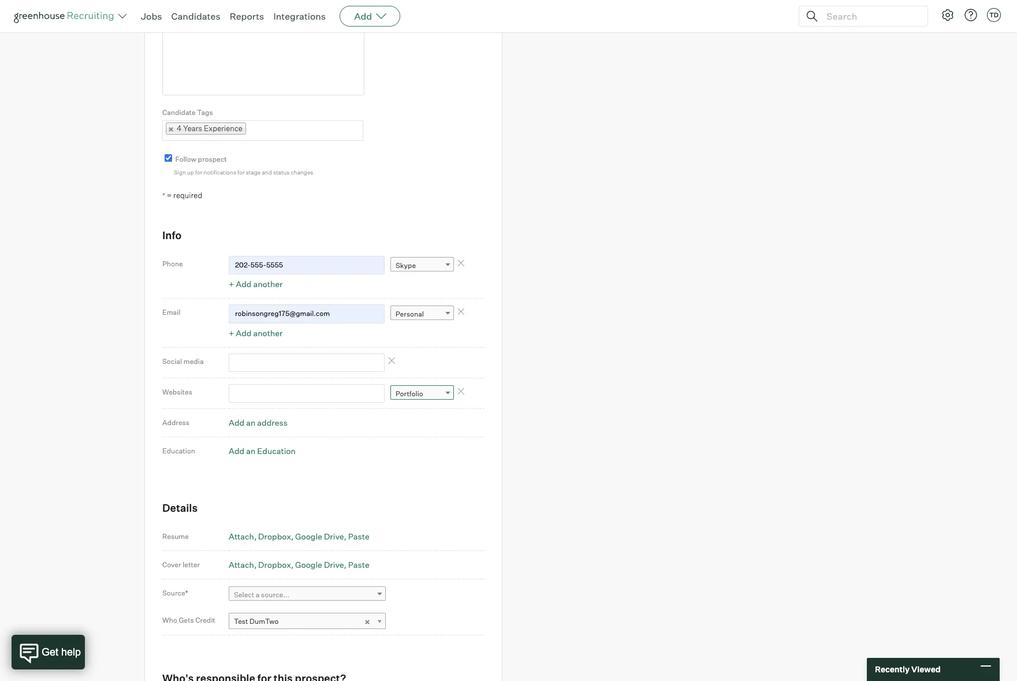Task type: locate. For each thing, give the bounding box(es) containing it.
1 dropbox link from the top
[[258, 532, 294, 542]]

1 paste link from the top
[[348, 532, 370, 542]]

1 attach from the top
[[229, 532, 254, 542]]

viewed
[[912, 665, 941, 675]]

4
[[177, 124, 182, 133]]

candidate tags
[[162, 108, 213, 117]]

+ add another link
[[229, 279, 283, 289], [229, 328, 283, 338]]

select a source...
[[234, 591, 290, 599]]

1 vertical spatial attach
[[229, 560, 254, 570]]

1 vertical spatial attach dropbox google drive paste
[[229, 560, 370, 570]]

0 vertical spatial google drive link
[[295, 532, 347, 542]]

1 vertical spatial google drive link
[[295, 560, 347, 570]]

education
[[257, 446, 296, 456], [162, 447, 195, 456]]

personal link
[[391, 306, 454, 323]]

2 an from the top
[[246, 446, 256, 456]]

test
[[234, 617, 248, 626]]

+ for phone
[[229, 279, 234, 289]]

required
[[173, 191, 202, 200]]

add inside add popup button
[[354, 10, 372, 22]]

for right up
[[195, 169, 203, 176]]

1 vertical spatial +
[[229, 328, 234, 338]]

portfolio link
[[391, 386, 454, 402]]

2 paste link from the top
[[348, 560, 370, 570]]

1 vertical spatial attach link
[[229, 560, 257, 570]]

select
[[234, 591, 254, 599]]

1 vertical spatial *
[[185, 589, 188, 598]]

google for resume
[[295, 532, 322, 542]]

2 another from the top
[[253, 328, 283, 338]]

integrations link
[[274, 10, 326, 22]]

None text field
[[229, 256, 385, 275], [229, 305, 385, 323], [229, 353, 385, 372], [229, 384, 385, 403], [229, 256, 385, 275], [229, 305, 385, 323], [229, 353, 385, 372], [229, 384, 385, 403]]

tags
[[197, 108, 213, 117]]

years
[[183, 124, 202, 133]]

google for cover letter
[[295, 560, 322, 570]]

2 google drive link from the top
[[295, 560, 347, 570]]

1 google drive link from the top
[[295, 532, 347, 542]]

dropbox for cover letter
[[258, 560, 291, 570]]

1 horizontal spatial for
[[238, 169, 245, 176]]

1 vertical spatial drive
[[324, 560, 344, 570]]

1 another from the top
[[253, 279, 283, 289]]

an down add an address "link"
[[246, 446, 256, 456]]

0 vertical spatial paste
[[348, 532, 370, 542]]

for
[[195, 169, 203, 176], [238, 169, 245, 176]]

2 google from the top
[[295, 560, 322, 570]]

0 vertical spatial *
[[162, 191, 165, 200]]

1 horizontal spatial *
[[185, 589, 188, 598]]

drive
[[324, 532, 344, 542], [324, 560, 344, 570]]

0 vertical spatial google
[[295, 532, 322, 542]]

2 attach dropbox google drive paste from the top
[[229, 560, 370, 570]]

education down address in the left of the page
[[257, 446, 296, 456]]

add
[[354, 10, 372, 22], [236, 279, 252, 289], [236, 328, 252, 338], [229, 418, 245, 428], [229, 446, 245, 456]]

another for email
[[253, 328, 283, 338]]

google drive link for resume
[[295, 532, 347, 542]]

education down address
[[162, 447, 195, 456]]

1 vertical spatial dropbox link
[[258, 560, 294, 570]]

1 drive from the top
[[324, 532, 344, 542]]

None text field
[[246, 121, 258, 140]]

add for add
[[354, 10, 372, 22]]

0 vertical spatial attach
[[229, 532, 254, 542]]

notifications
[[204, 169, 236, 176]]

greenhouse recruiting image
[[14, 9, 118, 23]]

* = required
[[162, 191, 202, 200]]

reports
[[230, 10, 264, 22]]

0 vertical spatial dropbox
[[258, 532, 291, 542]]

cover
[[162, 561, 181, 569]]

status
[[273, 169, 290, 176]]

attach
[[229, 532, 254, 542], [229, 560, 254, 570]]

dropbox
[[258, 532, 291, 542], [258, 560, 291, 570]]

0 horizontal spatial for
[[195, 169, 203, 176]]

notes
[[162, 3, 182, 12]]

1 vertical spatial paste link
[[348, 560, 370, 570]]

*
[[162, 191, 165, 200], [185, 589, 188, 598]]

1 an from the top
[[246, 418, 256, 428]]

2 dropbox link from the top
[[258, 560, 294, 570]]

1 + from the top
[[229, 279, 234, 289]]

* left =
[[162, 191, 165, 200]]

1 vertical spatial + add another link
[[229, 328, 283, 338]]

attach dropbox google drive paste
[[229, 532, 370, 542], [229, 560, 370, 570]]

2 attach from the top
[[229, 560, 254, 570]]

0 vertical spatial attach link
[[229, 532, 257, 542]]

1 attach link from the top
[[229, 532, 257, 542]]

0 horizontal spatial *
[[162, 191, 165, 200]]

2 + from the top
[[229, 328, 234, 338]]

paste link for cover letter
[[348, 560, 370, 570]]

0 vertical spatial attach dropbox google drive paste
[[229, 532, 370, 542]]

paste
[[348, 532, 370, 542], [348, 560, 370, 570]]

attach dropbox google drive paste for cover letter
[[229, 560, 370, 570]]

1 vertical spatial google
[[295, 560, 322, 570]]

1 google from the top
[[295, 532, 322, 542]]

td
[[990, 11, 999, 19]]

test dumtwo link
[[229, 613, 386, 630]]

1 vertical spatial another
[[253, 328, 283, 338]]

attach link for resume
[[229, 532, 257, 542]]

google drive link for cover letter
[[295, 560, 347, 570]]

1 paste from the top
[[348, 532, 370, 542]]

2 dropbox from the top
[[258, 560, 291, 570]]

1 horizontal spatial education
[[257, 446, 296, 456]]

0 vertical spatial +
[[229, 279, 234, 289]]

2 paste from the top
[[348, 560, 370, 570]]

an
[[246, 418, 256, 428], [246, 446, 256, 456]]

1 + add another from the top
[[229, 279, 283, 289]]

+ add another link for phone
[[229, 279, 283, 289]]

0 vertical spatial another
[[253, 279, 283, 289]]

candidates link
[[171, 10, 221, 22]]

0 vertical spatial drive
[[324, 532, 344, 542]]

+ add another
[[229, 279, 283, 289], [229, 328, 283, 338]]

an left address in the left of the page
[[246, 418, 256, 428]]

0 vertical spatial dropbox link
[[258, 532, 294, 542]]

2 attach link from the top
[[229, 560, 257, 570]]

1 vertical spatial dropbox
[[258, 560, 291, 570]]

experience
[[204, 124, 243, 133]]

0 vertical spatial + add another link
[[229, 279, 283, 289]]

add an education link
[[229, 446, 296, 456]]

1 vertical spatial + add another
[[229, 328, 283, 338]]

paste link
[[348, 532, 370, 542], [348, 560, 370, 570]]

dropbox link
[[258, 532, 294, 542], [258, 560, 294, 570]]

follow prospect
[[175, 155, 227, 163]]

jobs
[[141, 10, 162, 22]]

prospect
[[198, 155, 227, 163]]

0 vertical spatial + add another
[[229, 279, 283, 289]]

integrations
[[274, 10, 326, 22]]

0 vertical spatial paste link
[[348, 532, 370, 542]]

* up the gets
[[185, 589, 188, 598]]

another
[[253, 279, 283, 289], [253, 328, 283, 338]]

2 + add another from the top
[[229, 328, 283, 338]]

1 attach dropbox google drive paste from the top
[[229, 532, 370, 542]]

1 dropbox from the top
[[258, 532, 291, 542]]

add an address
[[229, 418, 288, 428]]

add an address link
[[229, 418, 288, 428]]

+ add another for email
[[229, 328, 283, 338]]

google
[[295, 532, 322, 542], [295, 560, 322, 570]]

address
[[162, 419, 190, 427]]

2 drive from the top
[[324, 560, 344, 570]]

1 vertical spatial paste
[[348, 560, 370, 570]]

attach for cover letter
[[229, 560, 254, 570]]

+
[[229, 279, 234, 289], [229, 328, 234, 338]]

1 vertical spatial an
[[246, 446, 256, 456]]

1 + add another link from the top
[[229, 279, 283, 289]]

for left stage
[[238, 169, 245, 176]]

2 + add another link from the top
[[229, 328, 283, 338]]

attach link
[[229, 532, 257, 542], [229, 560, 257, 570]]

Notes text field
[[162, 15, 365, 96]]

sign up for notifications for stage and status changes
[[174, 169, 314, 176]]

0 vertical spatial an
[[246, 418, 256, 428]]

google drive link
[[295, 532, 347, 542], [295, 560, 347, 570]]

dropbox for resume
[[258, 532, 291, 542]]



Task type: describe. For each thing, give the bounding box(es) containing it.
an for address
[[246, 418, 256, 428]]

media
[[184, 357, 204, 366]]

add for add an address
[[229, 418, 245, 428]]

gets
[[179, 616, 194, 625]]

td button
[[988, 8, 1002, 22]]

configure image
[[942, 8, 955, 22]]

source...
[[261, 591, 290, 599]]

social media
[[162, 357, 204, 366]]

source
[[162, 589, 185, 598]]

info
[[162, 229, 182, 242]]

2 for from the left
[[238, 169, 245, 176]]

source *
[[162, 589, 188, 598]]

drive for cover letter
[[324, 560, 344, 570]]

portfolio
[[396, 390, 424, 398]]

candidates
[[171, 10, 221, 22]]

skype
[[396, 261, 416, 270]]

resume
[[162, 532, 189, 541]]

1 for from the left
[[195, 169, 203, 176]]

credit
[[196, 616, 215, 625]]

sign
[[174, 169, 186, 176]]

changes
[[291, 169, 314, 176]]

Search text field
[[824, 8, 918, 25]]

attach for resume
[[229, 532, 254, 542]]

+ for email
[[229, 328, 234, 338]]

letter
[[183, 561, 200, 569]]

who gets credit
[[162, 616, 215, 625]]

candidate
[[162, 108, 196, 117]]

add an education
[[229, 446, 296, 456]]

Follow prospect checkbox
[[165, 154, 172, 162]]

and
[[262, 169, 272, 176]]

who
[[162, 616, 177, 625]]

skype link
[[391, 257, 454, 274]]

test dumtwo
[[234, 617, 279, 626]]

address
[[257, 418, 288, 428]]

personal
[[396, 310, 424, 319]]

attach dropbox google drive paste for resume
[[229, 532, 370, 542]]

add button
[[340, 6, 401, 27]]

4 years experience
[[177, 124, 243, 133]]

reports link
[[230, 10, 264, 22]]

+ add another link for email
[[229, 328, 283, 338]]

select a source... link
[[229, 587, 386, 603]]

cover letter
[[162, 561, 200, 569]]

phone
[[162, 259, 183, 268]]

dropbox link for cover letter
[[258, 560, 294, 570]]

+ add another for phone
[[229, 279, 283, 289]]

=
[[167, 191, 172, 200]]

paste for resume
[[348, 532, 370, 542]]

a
[[256, 591, 260, 599]]

websites
[[162, 388, 192, 396]]

recently viewed
[[876, 665, 941, 675]]

an for education
[[246, 446, 256, 456]]

follow
[[175, 155, 196, 163]]

stage
[[246, 169, 261, 176]]

attach link for cover letter
[[229, 560, 257, 570]]

details
[[162, 502, 198, 515]]

social
[[162, 357, 182, 366]]

paste for cover letter
[[348, 560, 370, 570]]

jobs link
[[141, 10, 162, 22]]

up
[[187, 169, 194, 176]]

email
[[162, 308, 181, 317]]

* inside * = required
[[162, 191, 165, 200]]

td button
[[985, 6, 1004, 24]]

paste link for resume
[[348, 532, 370, 542]]

0 horizontal spatial education
[[162, 447, 195, 456]]

another for phone
[[253, 279, 283, 289]]

add for add an education
[[229, 446, 245, 456]]

drive for resume
[[324, 532, 344, 542]]

recently
[[876, 665, 910, 675]]

dropbox link for resume
[[258, 532, 294, 542]]

dumtwo
[[250, 617, 279, 626]]



Task type: vqa. For each thing, say whether or not it's contained in the screenshot.
Dropbox link corresponding to Resume
yes



